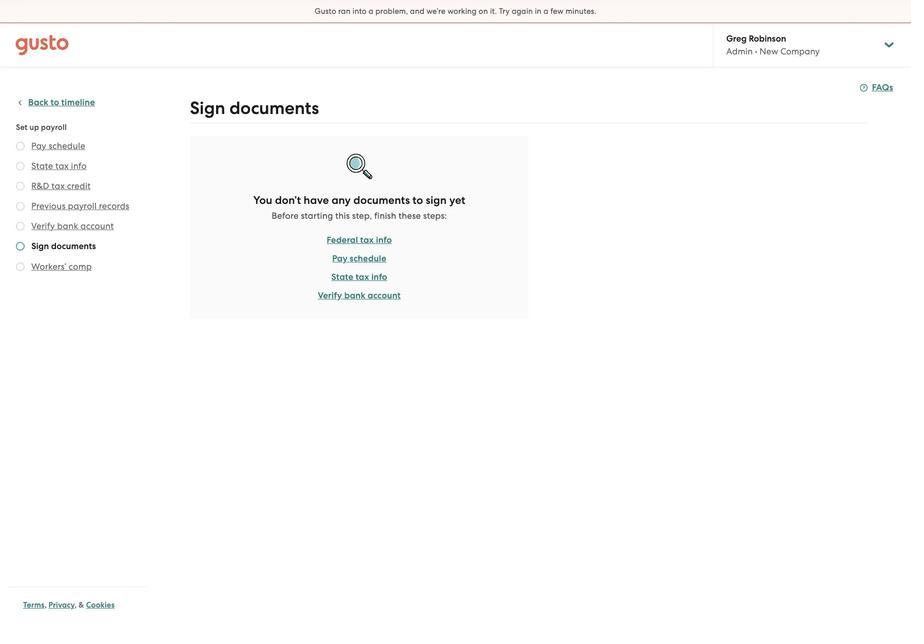 Task type: locate. For each thing, give the bounding box(es) containing it.
0 horizontal spatial sign
[[31, 241, 49, 252]]

0 vertical spatial payroll
[[41, 123, 67, 132]]

pay schedule button
[[31, 140, 85, 152]]

verify bank account button
[[31, 220, 114, 232]]

0 vertical spatial info
[[71, 161, 87, 171]]

sign documents
[[190, 98, 319, 119], [31, 241, 96, 252]]

4 check image from the top
[[16, 263, 25, 271]]

bank inside verify bank account link
[[345, 290, 366, 301]]

0 vertical spatial verify
[[31, 221, 55, 231]]

verify down previous on the left
[[31, 221, 55, 231]]

1 horizontal spatial to
[[413, 194, 424, 207]]

this
[[336, 211, 350, 221]]

state for "state tax info" button
[[31, 161, 53, 171]]

info down pay schedule link at the top left of page
[[372, 272, 388, 283]]

pay down set up payroll
[[31, 141, 46, 151]]

pay down federal
[[332, 253, 348, 264]]

pay for pay schedule button
[[31, 141, 46, 151]]

sign
[[190, 98, 225, 119], [31, 241, 49, 252]]

0 horizontal spatial state tax info
[[31, 161, 87, 171]]

records
[[99, 201, 129, 211]]

a right in
[[544, 7, 549, 16]]

0 horizontal spatial ,
[[45, 601, 47, 610]]

gusto ran into a problem, and we're working on it. try again in a few minutes.
[[315, 7, 597, 16]]

pay inside button
[[31, 141, 46, 151]]

1 horizontal spatial pay schedule
[[332, 253, 387, 264]]

pay schedule
[[31, 141, 85, 151], [332, 253, 387, 264]]

verify inside verify bank account button
[[31, 221, 55, 231]]

to up these
[[413, 194, 424, 207]]

1 vertical spatial pay schedule
[[332, 253, 387, 264]]

verify bank account for verify bank account link
[[318, 290, 401, 301]]

pay schedule up "state tax info" button
[[31, 141, 85, 151]]

0 vertical spatial schedule
[[49, 141, 85, 151]]

a
[[369, 7, 374, 16], [544, 7, 549, 16]]

bank inside verify bank account button
[[57, 221, 78, 231]]

sign inside list
[[31, 241, 49, 252]]

r&d tax credit button
[[31, 180, 91, 192]]

1 horizontal spatial schedule
[[350, 253, 387, 264]]

0 horizontal spatial documents
[[51, 241, 96, 252]]

tax up the r&d tax credit
[[55, 161, 69, 171]]

r&d tax credit
[[31, 181, 91, 191]]

, left &
[[75, 601, 77, 610]]

check image
[[16, 162, 25, 171], [16, 202, 25, 211], [16, 242, 25, 251], [16, 263, 25, 271]]

1 horizontal spatial ,
[[75, 601, 77, 610]]

0 vertical spatial to
[[51, 97, 59, 108]]

1 vertical spatial account
[[368, 290, 401, 301]]

2 check image from the top
[[16, 202, 25, 211]]

1 vertical spatial verify bank account
[[318, 290, 401, 301]]

, left privacy
[[45, 601, 47, 610]]

to right back
[[51, 97, 59, 108]]

1 check image from the top
[[16, 142, 25, 151]]

tax right r&d
[[52, 181, 65, 191]]

3 check image from the top
[[16, 222, 25, 231]]

0 vertical spatial state
[[31, 161, 53, 171]]

0 horizontal spatial schedule
[[49, 141, 85, 151]]

sign documents inside list
[[31, 241, 96, 252]]

bank down the state tax info link
[[345, 290, 366, 301]]

1 vertical spatial state tax info
[[332, 272, 388, 283]]

back to timeline
[[28, 97, 95, 108]]

schedule inside button
[[49, 141, 85, 151]]

schedule
[[49, 141, 85, 151], [350, 253, 387, 264]]

verify down the state tax info link
[[318, 290, 342, 301]]

workers' comp button
[[31, 260, 92, 273]]

check image
[[16, 142, 25, 151], [16, 182, 25, 191], [16, 222, 25, 231]]

greg robinson admin • new company
[[727, 33, 820, 57]]

state tax info inside sign documents list
[[31, 161, 87, 171]]

2 a from the left
[[544, 7, 549, 16]]

privacy link
[[49, 601, 75, 610]]

1 , from the left
[[45, 601, 47, 610]]

0 horizontal spatial payroll
[[41, 123, 67, 132]]

to
[[51, 97, 59, 108], [413, 194, 424, 207]]

payroll down credit
[[68, 201, 97, 211]]

verify bank account for verify bank account button at top left
[[31, 221, 114, 231]]

tax down pay schedule link at the top left of page
[[356, 272, 369, 283]]

0 horizontal spatial pay
[[31, 141, 46, 151]]

tax up pay schedule link at the top left of page
[[361, 235, 374, 246]]

account
[[81, 221, 114, 231], [368, 290, 401, 301]]

payroll
[[41, 123, 67, 132], [68, 201, 97, 211]]

schedule for pay schedule button
[[49, 141, 85, 151]]

check image for pay
[[16, 142, 25, 151]]

schedule up "state tax info" button
[[49, 141, 85, 151]]

set up payroll
[[16, 123, 67, 132]]

1 horizontal spatial verify bank account
[[318, 290, 401, 301]]

verify
[[31, 221, 55, 231], [318, 290, 342, 301]]

state tax info button
[[31, 160, 87, 172]]

0 horizontal spatial a
[[369, 7, 374, 16]]

these
[[399, 211, 421, 221]]

1 vertical spatial state
[[332, 272, 354, 283]]

new
[[760, 46, 779, 57]]

0 vertical spatial sign
[[190, 98, 225, 119]]

0 vertical spatial state tax info
[[31, 161, 87, 171]]

0 horizontal spatial account
[[81, 221, 114, 231]]

documents
[[230, 98, 319, 119], [354, 194, 410, 207], [51, 241, 96, 252]]

state for the state tax info link
[[332, 272, 354, 283]]

0 horizontal spatial to
[[51, 97, 59, 108]]

we're
[[427, 7, 446, 16]]

info down finish
[[376, 235, 392, 246]]

check image for verify
[[16, 222, 25, 231]]

1 check image from the top
[[16, 162, 25, 171]]

check image for previous
[[16, 202, 25, 211]]

2 check image from the top
[[16, 182, 25, 191]]

verify bank account down the state tax info link
[[318, 290, 401, 301]]

steps:
[[424, 211, 447, 221]]

bank down previous payroll records button
[[57, 221, 78, 231]]

0 horizontal spatial verify
[[31, 221, 55, 231]]

2 vertical spatial info
[[372, 272, 388, 283]]

state tax info for "state tax info" button
[[31, 161, 87, 171]]

0 vertical spatial check image
[[16, 142, 25, 151]]

state tax info down pay schedule link at the top left of page
[[332, 272, 388, 283]]

finish
[[375, 211, 397, 221]]

,
[[45, 601, 47, 610], [75, 601, 77, 610]]

account down the state tax info link
[[368, 290, 401, 301]]

verify for verify bank account button at top left
[[31, 221, 55, 231]]

1 vertical spatial payroll
[[68, 201, 97, 211]]

and
[[410, 7, 425, 16]]

0 horizontal spatial sign documents
[[31, 241, 96, 252]]

info
[[71, 161, 87, 171], [376, 235, 392, 246], [372, 272, 388, 283]]

verify inside verify bank account link
[[318, 290, 342, 301]]

privacy
[[49, 601, 75, 610]]

1 vertical spatial bank
[[345, 290, 366, 301]]

0 vertical spatial documents
[[230, 98, 319, 119]]

0 vertical spatial bank
[[57, 221, 78, 231]]

check image for state
[[16, 162, 25, 171]]

state down pay schedule link at the top left of page
[[332, 272, 354, 283]]

home image
[[15, 35, 69, 55]]

account down previous payroll records button
[[81, 221, 114, 231]]

bank
[[57, 221, 78, 231], [345, 290, 366, 301]]

1 vertical spatial info
[[376, 235, 392, 246]]

1 horizontal spatial verify
[[318, 290, 342, 301]]

0 horizontal spatial verify bank account
[[31, 221, 114, 231]]

0 horizontal spatial bank
[[57, 221, 78, 231]]

1 horizontal spatial bank
[[345, 290, 366, 301]]

0 vertical spatial verify bank account
[[31, 221, 114, 231]]

bank for verify bank account button at top left
[[57, 221, 78, 231]]

1 vertical spatial check image
[[16, 182, 25, 191]]

1 a from the left
[[369, 7, 374, 16]]

you
[[254, 194, 273, 207]]

1 vertical spatial verify
[[318, 290, 342, 301]]

pay schedule down federal tax info link
[[332, 253, 387, 264]]

documents inside list
[[51, 241, 96, 252]]

1 horizontal spatial sign documents
[[190, 98, 319, 119]]

verify for verify bank account link
[[318, 290, 342, 301]]

workers' comp
[[31, 261, 92, 272]]

1 vertical spatial schedule
[[350, 253, 387, 264]]

greg
[[727, 33, 747, 44]]

2 vertical spatial documents
[[51, 241, 96, 252]]

0 vertical spatial account
[[81, 221, 114, 231]]

info inside button
[[71, 161, 87, 171]]

a right into
[[369, 7, 374, 16]]

state
[[31, 161, 53, 171], [332, 272, 354, 283]]

1 horizontal spatial account
[[368, 290, 401, 301]]

state tax info
[[31, 161, 87, 171], [332, 272, 388, 283]]

tax for "state tax info" button
[[55, 161, 69, 171]]

pay schedule inside sign documents list
[[31, 141, 85, 151]]

in
[[535, 7, 542, 16]]

r&d
[[31, 181, 49, 191]]

faqs
[[873, 82, 894, 93]]

back to timeline button
[[16, 97, 95, 109]]

0 horizontal spatial pay schedule
[[31, 141, 85, 151]]

tax
[[55, 161, 69, 171], [52, 181, 65, 191], [361, 235, 374, 246], [356, 272, 369, 283]]

1 horizontal spatial payroll
[[68, 201, 97, 211]]

documents inside you don't have any documents to sign yet before starting this step, finish these steps:
[[354, 194, 410, 207]]

pay
[[31, 141, 46, 151], [332, 253, 348, 264]]

1 horizontal spatial pay
[[332, 253, 348, 264]]

any
[[332, 194, 351, 207]]

company
[[781, 46, 820, 57]]

gusto
[[315, 7, 337, 16]]

info for the state tax info link
[[372, 272, 388, 283]]

tax for the state tax info link
[[356, 272, 369, 283]]

1 horizontal spatial state tax info
[[332, 272, 388, 283]]

federal tax info
[[327, 235, 392, 246]]

verify bank account down previous payroll records button
[[31, 221, 114, 231]]

2 vertical spatial check image
[[16, 222, 25, 231]]

0 horizontal spatial state
[[31, 161, 53, 171]]

payroll up pay schedule button
[[41, 123, 67, 132]]

check image for r&d
[[16, 182, 25, 191]]

terms
[[23, 601, 45, 610]]

verify bank account
[[31, 221, 114, 231], [318, 290, 401, 301]]

verify bank account inside sign documents list
[[31, 221, 114, 231]]

0 vertical spatial pay schedule
[[31, 141, 85, 151]]

yet
[[450, 194, 466, 207]]

0 vertical spatial pay
[[31, 141, 46, 151]]

timeline
[[61, 97, 95, 108]]

1 horizontal spatial a
[[544, 7, 549, 16]]

state tax info down pay schedule button
[[31, 161, 87, 171]]

1 vertical spatial pay
[[332, 253, 348, 264]]

account inside button
[[81, 221, 114, 231]]

1 vertical spatial sign
[[31, 241, 49, 252]]

info up credit
[[71, 161, 87, 171]]

1 vertical spatial sign documents
[[31, 241, 96, 252]]

state up r&d
[[31, 161, 53, 171]]

1 vertical spatial documents
[[354, 194, 410, 207]]

2 horizontal spatial documents
[[354, 194, 410, 207]]

state inside "state tax info" button
[[31, 161, 53, 171]]

schedule down federal tax info link
[[350, 253, 387, 264]]

problem,
[[376, 7, 408, 16]]

1 horizontal spatial state
[[332, 272, 354, 283]]

1 vertical spatial to
[[413, 194, 424, 207]]



Task type: describe. For each thing, give the bounding box(es) containing it.
pay schedule for pay schedule link at the top left of page
[[332, 253, 387, 264]]

previous payroll records
[[31, 201, 129, 211]]

state tax info link
[[332, 271, 388, 284]]

3 check image from the top
[[16, 242, 25, 251]]

previous
[[31, 201, 66, 211]]

working
[[448, 7, 477, 16]]

cookies button
[[86, 599, 115, 611]]

info for federal tax info link
[[376, 235, 392, 246]]

ran
[[339, 7, 351, 16]]

•
[[756, 46, 758, 57]]

bank for verify bank account link
[[345, 290, 366, 301]]

again
[[512, 7, 533, 16]]

federal tax info link
[[327, 234, 392, 247]]

info for "state tax info" button
[[71, 161, 87, 171]]

set
[[16, 123, 28, 132]]

sign
[[426, 194, 447, 207]]

1 horizontal spatial documents
[[230, 98, 319, 119]]

to inside button
[[51, 97, 59, 108]]

sign documents list
[[16, 140, 142, 275]]

it.
[[490, 7, 497, 16]]

step,
[[352, 211, 372, 221]]

state tax info for the state tax info link
[[332, 272, 388, 283]]

previous payroll records button
[[31, 200, 129, 212]]

before
[[272, 211, 299, 221]]

admin
[[727, 46, 753, 57]]

workers'
[[31, 261, 66, 272]]

schedule for pay schedule link at the top left of page
[[350, 253, 387, 264]]

minutes.
[[566, 7, 597, 16]]

cookies
[[86, 601, 115, 610]]

tax for r&d tax credit button
[[52, 181, 65, 191]]

faqs button
[[860, 82, 894, 94]]

1 horizontal spatial sign
[[190, 98, 225, 119]]

payroll inside button
[[68, 201, 97, 211]]

try
[[499, 7, 510, 16]]

don't
[[275, 194, 301, 207]]

have
[[304, 194, 329, 207]]

to inside you don't have any documents to sign yet before starting this step, finish these steps:
[[413, 194, 424, 207]]

into
[[353, 7, 367, 16]]

terms , privacy , & cookies
[[23, 601, 115, 610]]

comp
[[69, 261, 92, 272]]

pay for pay schedule link at the top left of page
[[332, 253, 348, 264]]

you don't have any documents to sign yet before starting this step, finish these steps:
[[254, 194, 466, 221]]

on
[[479, 7, 488, 16]]

tax for federal tax info link
[[361, 235, 374, 246]]

terms link
[[23, 601, 45, 610]]

back
[[28, 97, 48, 108]]

check image for workers'
[[16, 263, 25, 271]]

account for verify bank account link
[[368, 290, 401, 301]]

&
[[79, 601, 84, 610]]

pay schedule link
[[332, 253, 387, 265]]

few
[[551, 7, 564, 16]]

credit
[[67, 181, 91, 191]]

2 , from the left
[[75, 601, 77, 610]]

verify bank account link
[[318, 290, 401, 302]]

robinson
[[749, 33, 787, 44]]

pay schedule for pay schedule button
[[31, 141, 85, 151]]

up
[[30, 123, 39, 132]]

account for verify bank account button at top left
[[81, 221, 114, 231]]

0 vertical spatial sign documents
[[190, 98, 319, 119]]

federal
[[327, 235, 358, 246]]

starting
[[301, 211, 333, 221]]



Task type: vqa. For each thing, say whether or not it's contained in the screenshot.
PAY associated with Pay schedule link
yes



